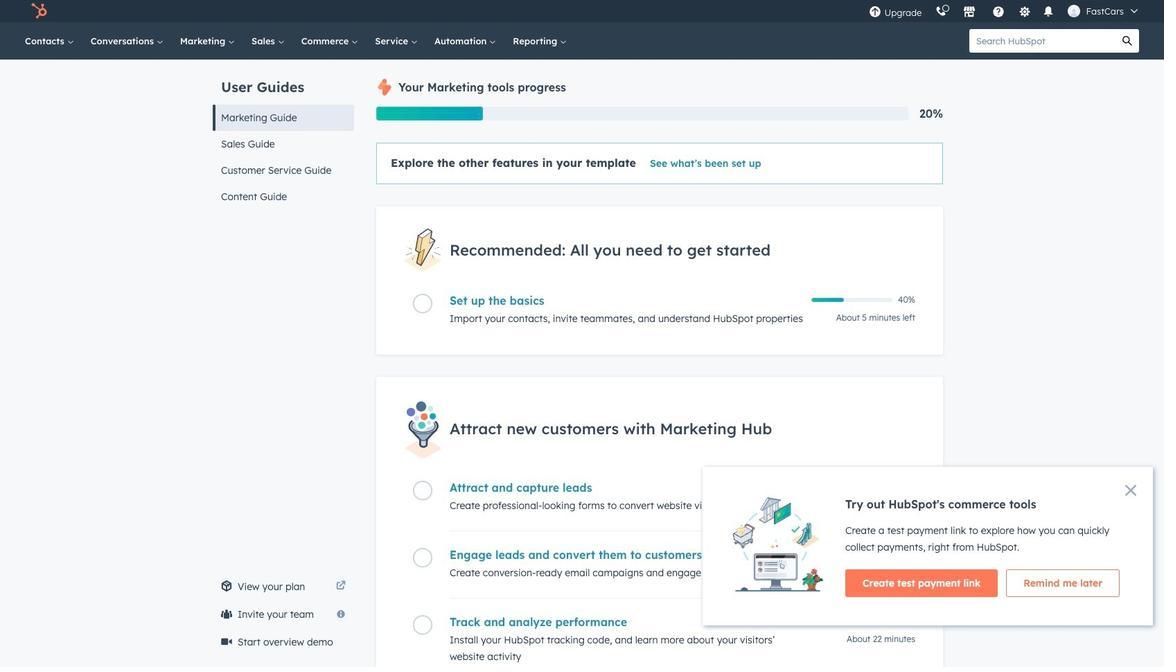 Task type: describe. For each thing, give the bounding box(es) containing it.
close image
[[1126, 485, 1137, 496]]

link opens in a new window image
[[336, 579, 346, 595]]

christina overa image
[[1069, 5, 1081, 17]]

link opens in a new window image
[[336, 582, 346, 592]]

marketplaces image
[[964, 6, 976, 19]]

[object object] complete progress bar
[[812, 298, 844, 302]]



Task type: locate. For each thing, give the bounding box(es) containing it.
user guides element
[[213, 60, 354, 210]]

Search HubSpot search field
[[970, 29, 1116, 53]]

menu
[[863, 0, 1148, 22]]

progress bar
[[376, 107, 483, 121]]



Task type: vqa. For each thing, say whether or not it's contained in the screenshot.
progress bar
yes



